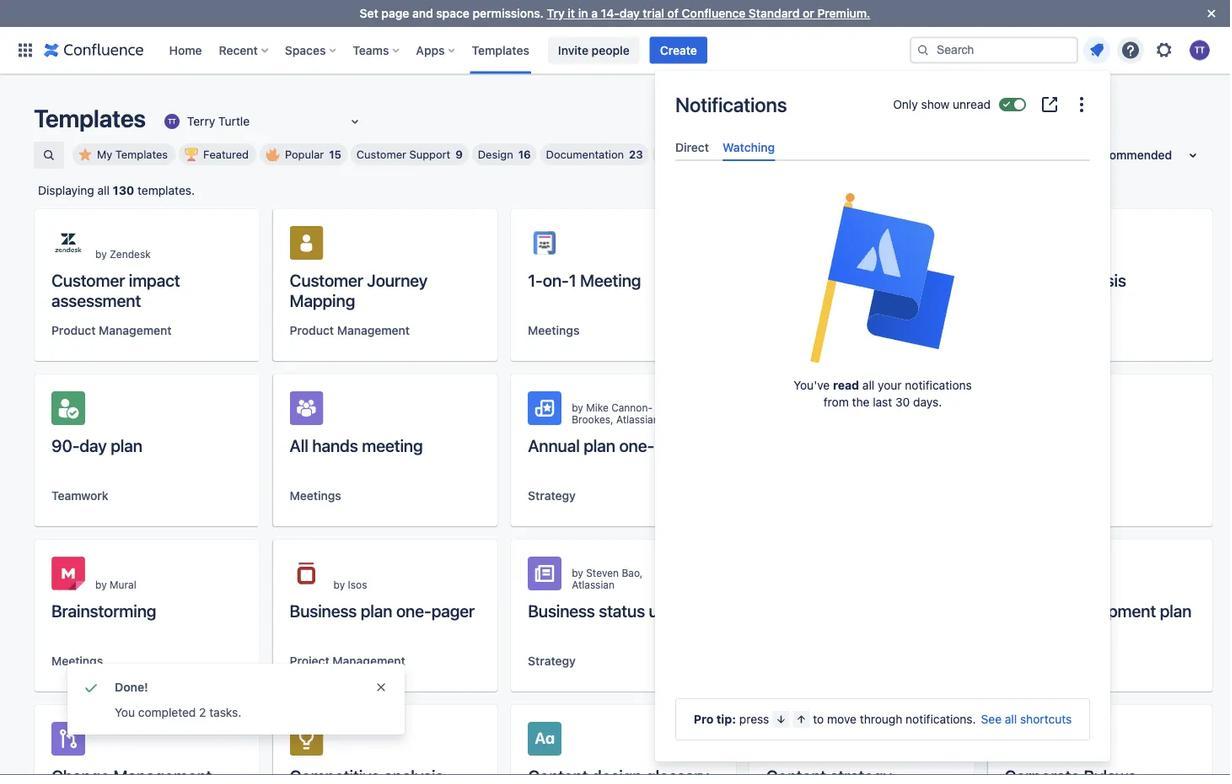 Task type: vqa. For each thing, say whether or not it's contained in the screenshot.


Task type: describe. For each thing, give the bounding box(es) containing it.
or
[[803, 6, 815, 20]]

by for customer impact assessment
[[95, 248, 107, 260]]

meetings for hands
[[290, 489, 341, 503]]

featured
[[203, 148, 249, 161]]

invite people
[[558, 43, 630, 57]]

through
[[860, 712, 903, 726]]

teams button
[[348, 37, 406, 64]]

try
[[547, 6, 565, 20]]

one- for business
[[396, 601, 432, 620]]

of
[[668, 6, 679, 20]]

banner containing home
[[0, 27, 1231, 74]]

support
[[410, 148, 451, 161]]

templates link
[[467, 37, 535, 64]]

only
[[894, 97, 918, 111]]

displaying all 130 templates.
[[38, 183, 195, 197]]

your
[[878, 379, 902, 392]]

notifications dialog
[[655, 71, 1111, 762]]

close image
[[1202, 3, 1222, 24]]

plan down 'brookes,'
[[584, 435, 616, 455]]

move
[[828, 712, 857, 726]]

customer journey mapping
[[290, 270, 428, 310]]

by zendesk
[[95, 248, 151, 260]]

career development plan
[[1005, 601, 1192, 620]]

product for customer impact assessment
[[51, 324, 96, 337]]

trial
[[643, 6, 665, 20]]

1 vertical spatial templates
[[34, 104, 146, 132]]

unread
[[953, 97, 991, 111]]

notifications.
[[906, 712, 977, 726]]

see all shortcuts
[[982, 712, 1072, 726]]

meetings button for hands
[[290, 488, 341, 504]]

meetings button for ls
[[767, 322, 818, 339]]

steven
[[586, 567, 619, 579]]

meetings button up success image
[[51, 653, 103, 670]]

meeting
[[362, 435, 423, 455]]

management for mapping
[[337, 324, 410, 337]]

share link image
[[192, 732, 212, 752]]

1
[[569, 270, 577, 290]]

journey
[[367, 270, 428, 290]]

you completed 2 tasks.
[[115, 706, 242, 720]]

global element
[[10, 27, 907, 74]]

atlassian inside by steven bao, atlassian
[[572, 579, 615, 591]]

meetings for ls
[[767, 324, 818, 337]]

tab list inside notifications dialog
[[669, 133, 1098, 161]]

more image
[[1072, 94, 1092, 115]]

turtle
[[218, 114, 250, 128]]

search image
[[917, 43, 930, 57]]

open search bar image
[[42, 148, 56, 162]]

meetings button for on-
[[528, 322, 580, 339]]

confluence
[[682, 6, 746, 20]]

human
[[731, 148, 767, 161]]

1 16 from the left
[[519, 148, 531, 161]]

product management button for assessment
[[51, 322, 172, 339]]

9
[[456, 148, 463, 161]]

popular
[[285, 148, 324, 161]]

design
[[478, 148, 514, 161]]

plan down isos
[[361, 601, 393, 620]]

finance 10
[[658, 148, 716, 161]]

2 16 from the left
[[829, 148, 841, 161]]

show
[[922, 97, 950, 111]]

isos
[[348, 579, 367, 591]]

product management for mapping
[[290, 324, 410, 337]]

templates inside button
[[115, 148, 168, 161]]

product for customer journey mapping
[[290, 324, 334, 337]]

premium.
[[818, 6, 871, 20]]

business for business plan one-pager
[[290, 601, 357, 620]]

my
[[97, 148, 112, 161]]

status
[[599, 601, 645, 620]]

strategy button for annual plan one-pager
[[528, 488, 576, 504]]

all for displaying
[[97, 183, 110, 197]]

by mural
[[95, 579, 136, 591]]

customer impact assessment
[[51, 270, 180, 310]]

your profile and preferences image
[[1190, 40, 1211, 60]]

finance
[[658, 148, 698, 161]]

open image
[[345, 111, 365, 132]]

retrospective
[[802, 270, 905, 290]]

90-day plan
[[51, 435, 142, 455]]

2
[[199, 706, 206, 720]]

0 horizontal spatial day
[[80, 435, 107, 455]]

meetings for on-
[[528, 324, 580, 337]]

read
[[833, 379, 860, 392]]

product management button for mapping
[[290, 322, 410, 339]]

create link
[[650, 37, 708, 64]]

5
[[1005, 270, 1015, 290]]

by isos
[[334, 579, 367, 591]]

use
[[211, 654, 232, 668]]

mapping
[[290, 290, 355, 310]]

my templates
[[97, 148, 168, 161]]

home
[[169, 43, 202, 57]]

arrow down image
[[775, 713, 788, 726]]

teamwork
[[51, 489, 108, 503]]

all
[[290, 435, 309, 455]]

90-
[[51, 435, 80, 455]]

meeting
[[580, 270, 641, 290]]

by for business status update
[[572, 567, 584, 579]]

in
[[579, 6, 588, 20]]

set
[[360, 6, 379, 20]]

customer for customer journey mapping
[[290, 270, 363, 290]]

permissions.
[[473, 6, 544, 20]]

annual
[[528, 435, 580, 455]]

my templates button
[[73, 143, 176, 165]]

shortcuts
[[1021, 712, 1072, 726]]

page
[[382, 6, 409, 20]]

management for assessment
[[99, 324, 172, 337]]

notifications
[[676, 93, 787, 116]]

by for annual plan one-pager
[[572, 402, 584, 413]]

cannon-
[[612, 402, 653, 413]]

by inside button
[[811, 413, 822, 425]]

business for business status update
[[528, 601, 595, 620]]

create
[[660, 43, 698, 57]]

people
[[592, 43, 630, 57]]

spaces button
[[280, 37, 343, 64]]

more categories image
[[899, 148, 920, 168]]

apps button
[[411, 37, 462, 64]]

terry turtle
[[187, 114, 250, 128]]

career development plan button
[[988, 540, 1213, 692]]

pro
[[694, 712, 714, 726]]

meetings up success image
[[51, 654, 103, 668]]

appswitcher icon image
[[15, 40, 35, 60]]

4 ls retrospective
[[767, 270, 905, 290]]

star change management plan image
[[219, 732, 239, 752]]

apps
[[416, 43, 445, 57]]



Task type: locate. For each thing, give the bounding box(es) containing it.
whys
[[1019, 270, 1061, 290]]

tip:
[[717, 712, 736, 726]]

project management button
[[290, 653, 406, 670]]

business down by isos on the left
[[290, 601, 357, 620]]

atlassian inside by mike cannon- brookes, atlassian
[[617, 413, 659, 425]]

you've
[[794, 379, 830, 392]]

meetings button
[[528, 322, 580, 339], [767, 322, 818, 339], [290, 488, 341, 504], [51, 653, 103, 670]]

meetings down the ls
[[767, 324, 818, 337]]

2 business from the left
[[528, 601, 595, 620]]

product management down mapping
[[290, 324, 410, 337]]

career
[[1005, 601, 1055, 620]]

space
[[436, 6, 470, 20]]

by left zendesk
[[95, 248, 107, 260]]

the
[[852, 395, 870, 409]]

1 horizontal spatial day
[[620, 6, 640, 20]]

0 horizontal spatial pager
[[432, 601, 475, 620]]

customer for customer support 9
[[357, 148, 407, 161]]

recommended
[[1089, 148, 1173, 162]]

banner
[[0, 27, 1231, 74]]

notifications
[[905, 379, 972, 392]]

customer support 9
[[357, 148, 463, 161]]

1 strategy button from the top
[[528, 488, 576, 504]]

open notifications in a new tab image
[[1040, 94, 1060, 115]]

product management down assessment
[[51, 324, 172, 337]]

1 horizontal spatial business
[[528, 601, 595, 620]]

spaces
[[285, 43, 326, 57]]

all for see
[[1005, 712, 1018, 726]]

all up the in the right of the page
[[863, 379, 875, 392]]

strategy button down annual
[[528, 488, 576, 504]]

all inside button
[[1005, 712, 1018, 726]]

2 product management button from the left
[[290, 322, 410, 339]]

dismiss image
[[375, 681, 388, 694]]

customer inside the customer journey mapping
[[290, 270, 363, 290]]

None text field
[[162, 113, 165, 130]]

terry
[[187, 114, 215, 128]]

all left 130
[[97, 183, 110, 197]]

0 vertical spatial pager
[[655, 435, 698, 455]]

by for brainstorming
[[95, 579, 107, 591]]

2 product management from the left
[[290, 324, 410, 337]]

0 vertical spatial strategy button
[[528, 488, 576, 504]]

templates right my
[[115, 148, 168, 161]]

tab list
[[669, 133, 1098, 161]]

update
[[649, 601, 702, 620]]

direct
[[676, 140, 709, 154]]

hands
[[312, 435, 358, 455]]

meetings button down "on-"
[[528, 322, 580, 339]]

pager for annual plan one-pager
[[655, 435, 698, 455]]

management down the customer journey mapping
[[337, 324, 410, 337]]

one- for annual
[[620, 435, 655, 455]]

resources
[[770, 148, 824, 161]]

templates up my
[[34, 104, 146, 132]]

settings icon image
[[1155, 40, 1175, 60]]

help icon image
[[1121, 40, 1141, 60]]

plan right development
[[1160, 601, 1192, 620]]

arrow up image
[[795, 713, 808, 726]]

0 vertical spatial strategy
[[528, 489, 576, 503]]

0 vertical spatial templates
[[472, 43, 530, 57]]

tab list containing direct
[[669, 133, 1098, 161]]

2 strategy button from the top
[[528, 653, 576, 670]]

0 horizontal spatial atlassian
[[572, 579, 615, 591]]

management up the dismiss icon
[[333, 654, 406, 668]]

all
[[97, 183, 110, 197], [863, 379, 875, 392], [1005, 712, 1018, 726]]

130
[[113, 183, 134, 197]]

done!
[[115, 680, 148, 694]]

0 horizontal spatial business
[[290, 601, 357, 620]]

teamwork button
[[51, 488, 108, 504]]

home link
[[164, 37, 207, 64]]

meetings button down all
[[290, 488, 341, 504]]

by down the you've
[[811, 413, 822, 425]]

day up teamwork
[[80, 435, 107, 455]]

one- down cannon-
[[620, 435, 655, 455]]

0 horizontal spatial 16
[[519, 148, 531, 161]]

by inside by steven bao, atlassian
[[572, 567, 584, 579]]

by left mural
[[95, 579, 107, 591]]

by inside by mike cannon- brookes, atlassian
[[572, 402, 584, 413]]

1 strategy from the top
[[528, 489, 576, 503]]

16 left "it"
[[829, 148, 841, 161]]

meetings
[[528, 324, 580, 337], [767, 324, 818, 337], [290, 489, 341, 503], [51, 654, 103, 668]]

1 horizontal spatial all
[[863, 379, 875, 392]]

14-
[[601, 6, 620, 20]]

strategy down annual
[[528, 489, 576, 503]]

customer for customer impact assessment
[[51, 270, 125, 290]]

2 vertical spatial all
[[1005, 712, 1018, 726]]

one-
[[620, 435, 655, 455], [396, 601, 432, 620]]

customer inside 'customer impact assessment'
[[51, 270, 125, 290]]

recommended button
[[1079, 142, 1214, 169]]

2 strategy from the top
[[528, 654, 576, 668]]

1 vertical spatial day
[[80, 435, 107, 455]]

1 product management from the left
[[51, 324, 172, 337]]

it
[[857, 148, 866, 161]]

brookes,
[[572, 413, 614, 425]]

0 horizontal spatial all
[[97, 183, 110, 197]]

tasks.
[[209, 706, 242, 720]]

plan right 90-
[[111, 435, 142, 455]]

16 right design
[[519, 148, 531, 161]]

pro tip: press
[[694, 712, 770, 726]]

pager for business plan one-pager
[[432, 601, 475, 620]]

atlassian up 'annual plan one-pager'
[[617, 413, 659, 425]]

plan inside "button"
[[1160, 601, 1192, 620]]

a
[[592, 6, 598, 20]]

0 vertical spatial all
[[97, 183, 110, 197]]

completed
[[138, 706, 196, 720]]

set page and space permissions. try it in a 14-day trial of confluence standard or premium.
[[360, 6, 871, 20]]

notification icon image
[[1087, 40, 1108, 60]]

management down 'customer impact assessment'
[[99, 324, 172, 337]]

analysis
[[1065, 270, 1127, 290]]

templates down permissions.
[[472, 43, 530, 57]]

1 horizontal spatial pager
[[655, 435, 698, 455]]

strategy button down business status update
[[528, 653, 576, 670]]

1 horizontal spatial product
[[290, 324, 334, 337]]

recent
[[219, 43, 258, 57]]

only show unread
[[894, 97, 991, 111]]

meetings button down the ls
[[767, 322, 818, 339]]

press
[[740, 712, 770, 726]]

management inside project management button
[[333, 654, 406, 668]]

1 product from the left
[[51, 324, 96, 337]]

business plan one-pager
[[290, 601, 475, 620]]

project
[[290, 654, 330, 668]]

meetings down all
[[290, 489, 341, 503]]

customer
[[357, 148, 407, 161], [51, 270, 125, 290], [290, 270, 363, 290]]

product management button down mapping
[[290, 322, 410, 339]]

1 business from the left
[[290, 601, 357, 620]]

impact
[[129, 270, 180, 290]]

1 horizontal spatial atlassian
[[617, 413, 659, 425]]

it 18
[[857, 148, 884, 161]]

brainstorming
[[51, 601, 156, 620]]

0 vertical spatial day
[[620, 6, 640, 20]]

1 horizontal spatial product management
[[290, 324, 410, 337]]

strategy down business status update
[[528, 654, 576, 668]]

you
[[115, 706, 135, 720]]

0 horizontal spatial product management button
[[51, 322, 172, 339]]

one- up project management
[[396, 601, 432, 620]]

product management for assessment
[[51, 324, 172, 337]]

confluence image
[[44, 40, 144, 60], [44, 40, 144, 60]]

1 horizontal spatial one-
[[620, 435, 655, 455]]

product down assessment
[[51, 324, 96, 337]]

0 horizontal spatial one-
[[396, 601, 432, 620]]

standard
[[749, 6, 800, 20]]

all right see
[[1005, 712, 1018, 726]]

strategy for annual plan one-pager
[[528, 489, 576, 503]]

product down mapping
[[290, 324, 334, 337]]

on-
[[543, 270, 569, 290]]

try it in a 14-day trial of confluence standard or premium. link
[[547, 6, 871, 20]]

by left mike
[[572, 402, 584, 413]]

atlassian up business status update
[[572, 579, 615, 591]]

customer down open image
[[357, 148, 407, 161]]

customer up assessment
[[51, 270, 125, 290]]

day left trial
[[620, 6, 640, 20]]

2 horizontal spatial all
[[1005, 712, 1018, 726]]

product management
[[51, 324, 172, 337], [290, 324, 410, 337]]

0 horizontal spatial product
[[51, 324, 96, 337]]

templates
[[472, 43, 530, 57], [34, 104, 146, 132], [115, 148, 168, 161]]

2 vertical spatial templates
[[115, 148, 168, 161]]

1 vertical spatial one-
[[396, 601, 432, 620]]

1 product management button from the left
[[51, 322, 172, 339]]

0 vertical spatial one-
[[620, 435, 655, 455]]

5 whys analysis button
[[988, 209, 1213, 361]]

by left steven
[[572, 567, 584, 579]]

0 horizontal spatial product management
[[51, 324, 172, 337]]

30
[[896, 395, 910, 409]]

1 horizontal spatial product management button
[[290, 322, 410, 339]]

meetings down "on-"
[[528, 324, 580, 337]]

business down steven
[[528, 601, 595, 620]]

invite
[[558, 43, 589, 57]]

strategy button
[[528, 488, 576, 504], [528, 653, 576, 670]]

you've read
[[794, 379, 860, 392]]

customer up mapping
[[290, 270, 363, 290]]

human resources 16
[[731, 148, 841, 161]]

management for one-
[[333, 654, 406, 668]]

1 vertical spatial all
[[863, 379, 875, 392]]

product management button down assessment
[[51, 322, 172, 339]]

by for business plan one-pager
[[334, 579, 345, 591]]

templates inside "link"
[[472, 43, 530, 57]]

see
[[982, 712, 1002, 726]]

0 vertical spatial atlassian
[[617, 413, 659, 425]]

1-on-1 meeting
[[528, 270, 641, 290]]

featured button
[[179, 143, 256, 165]]

by left isos
[[334, 579, 345, 591]]

by mike cannon- brookes, atlassian
[[572, 402, 659, 425]]

strategy button for business status update
[[528, 653, 576, 670]]

annual plan one-pager
[[528, 435, 698, 455]]

1 horizontal spatial 16
[[829, 148, 841, 161]]

2 product from the left
[[290, 324, 334, 337]]

Search field
[[910, 37, 1079, 64]]

strategy for business status update
[[528, 654, 576, 668]]

10
[[703, 148, 716, 161]]

success image
[[81, 677, 101, 698]]

business
[[290, 601, 357, 620], [528, 601, 595, 620]]

1 vertical spatial pager
[[432, 601, 475, 620]]

design 16
[[478, 148, 531, 161]]

1 vertical spatial strategy button
[[528, 653, 576, 670]]

1 vertical spatial atlassian
[[572, 579, 615, 591]]

all inside all your notifications from the last 30 days.
[[863, 379, 875, 392]]

teams
[[353, 43, 389, 57]]

1 vertical spatial strategy
[[528, 654, 576, 668]]



